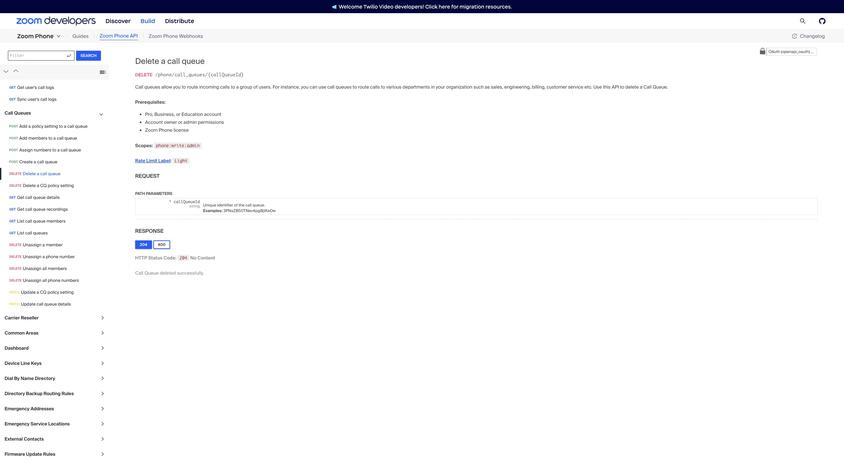 Task type: vqa. For each thing, say whether or not it's contained in the screenshot.
Zoom-
no



Task type: describe. For each thing, give the bounding box(es) containing it.
call
[[135, 270, 143, 276]]

400 button
[[153, 241, 170, 249]]

parameters
[[146, 191, 172, 197]]

phone for zoom phone webhooks
[[163, 33, 178, 40]]

here
[[439, 3, 450, 10]]

phone for zoom phone api
[[114, 33, 129, 39]]

request
[[135, 173, 160, 180]]

phone for zoom phone
[[35, 33, 54, 40]]

video
[[379, 3, 394, 10]]

guides
[[73, 33, 89, 40]]

zoom for zoom phone api
[[100, 33, 113, 39]]

204 inside http status code: 204 no content
[[180, 256, 187, 261]]

welcome
[[339, 3, 363, 10]]

queue
[[144, 270, 159, 276]]

changelog link
[[793, 33, 826, 39]]

twilio
[[364, 3, 378, 10]]

zoom phone api link
[[100, 32, 138, 40]]

400
[[158, 242, 166, 248]]

zoom phone api
[[100, 33, 138, 39]]

zoom phone webhooks link
[[149, 33, 203, 40]]

resources.
[[486, 3, 512, 10]]

zoom developer logo image
[[16, 17, 96, 26]]

webhooks
[[179, 33, 203, 40]]

call queue deleted successfully.
[[135, 270, 204, 276]]



Task type: locate. For each thing, give the bounding box(es) containing it.
welcome twilio video developers! click here for migration resources.
[[339, 3, 512, 10]]

204
[[140, 242, 147, 248], [180, 256, 187, 261]]

api
[[130, 33, 138, 39]]

3 zoom from the left
[[149, 33, 162, 40]]

developers!
[[395, 3, 424, 10]]

1 horizontal spatial 204
[[180, 256, 187, 261]]

3 phone from the left
[[163, 33, 178, 40]]

0 horizontal spatial phone
[[35, 33, 54, 40]]

1 horizontal spatial zoom
[[100, 33, 113, 39]]

zoom
[[17, 33, 34, 40], [100, 33, 113, 39], [149, 33, 162, 40]]

1 vertical spatial 204
[[180, 256, 187, 261]]

response
[[135, 228, 164, 235]]

phone inside "link"
[[163, 33, 178, 40]]

for
[[452, 3, 459, 10]]

successfully.
[[177, 270, 204, 276]]

http
[[135, 255, 147, 261]]

204 up http
[[140, 242, 147, 248]]

1 zoom from the left
[[17, 33, 34, 40]]

http status code: 204 no content
[[135, 255, 215, 261]]

down image
[[57, 34, 61, 38]]

search image
[[800, 18, 807, 24], [800, 18, 807, 24]]

notification image
[[332, 5, 339, 9], [332, 5, 337, 9]]

changelog
[[801, 33, 826, 39]]

deleted
[[160, 270, 176, 276]]

phone left api
[[114, 33, 129, 39]]

phone left down image
[[35, 33, 54, 40]]

github image
[[820, 18, 826, 24], [820, 18, 826, 24]]

zoom phone webhooks
[[149, 33, 203, 40]]

welcome twilio video developers! click here for migration resources. link
[[326, 3, 519, 10]]

204 inside 204 button
[[140, 242, 147, 248]]

2 zoom from the left
[[100, 33, 113, 39]]

1 horizontal spatial phone
[[114, 33, 129, 39]]

0 vertical spatial 204
[[140, 242, 147, 248]]

content
[[198, 255, 215, 261]]

204 left no
[[180, 256, 187, 261]]

phone left the webhooks
[[163, 33, 178, 40]]

1 phone from the left
[[35, 33, 54, 40]]

history image
[[793, 34, 801, 39], [793, 34, 798, 39]]

0 horizontal spatial zoom
[[17, 33, 34, 40]]

2 phone from the left
[[114, 33, 129, 39]]

204 button
[[135, 241, 152, 249]]

path
[[135, 191, 145, 197]]

path parameters
[[135, 191, 172, 197]]

2 horizontal spatial phone
[[163, 33, 178, 40]]

migration
[[460, 3, 485, 10]]

zoom inside zoom phone api link
[[100, 33, 113, 39]]

phone
[[35, 33, 54, 40], [114, 33, 129, 39], [163, 33, 178, 40]]

zoom phone
[[17, 33, 54, 40]]

zoom for zoom phone webhooks
[[149, 33, 162, 40]]

guides link
[[73, 33, 89, 40]]

code:
[[164, 255, 177, 261]]

no
[[190, 255, 197, 261]]

zoom for zoom phone
[[17, 33, 34, 40]]

zoom inside zoom phone webhooks "link"
[[149, 33, 162, 40]]

status
[[148, 255, 163, 261]]

2 horizontal spatial zoom
[[149, 33, 162, 40]]

click
[[426, 3, 438, 10]]

0 horizontal spatial 204
[[140, 242, 147, 248]]



